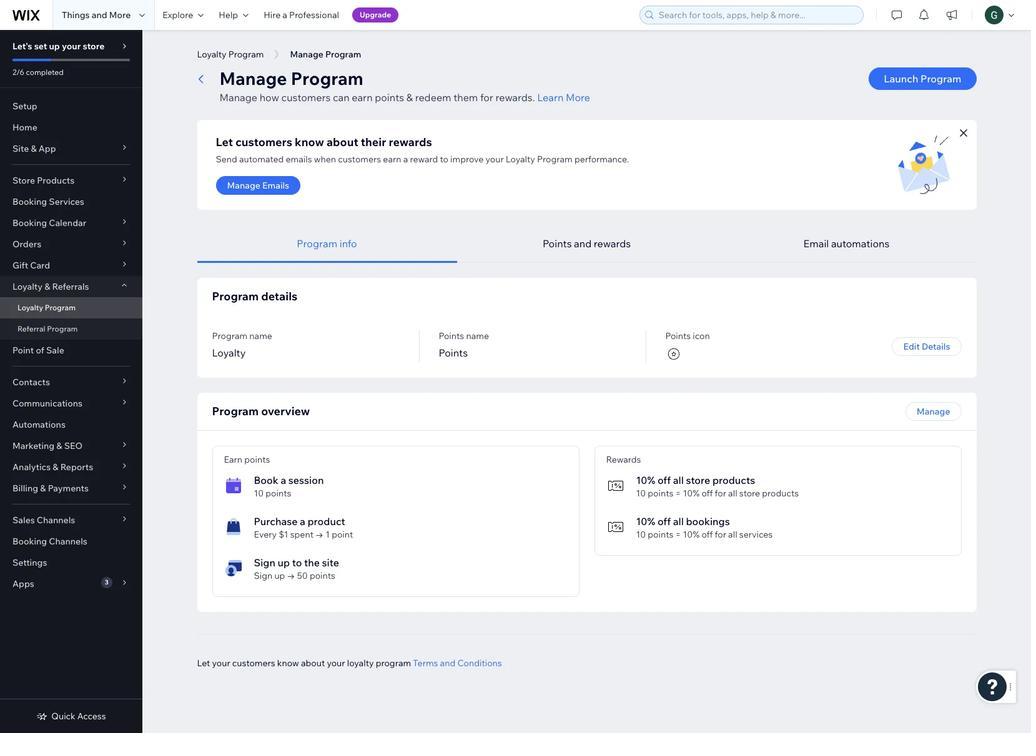 Task type: vqa. For each thing, say whether or not it's contained in the screenshot.
middle the store
yes



Task type: describe. For each thing, give the bounding box(es) containing it.
setup
[[12, 101, 37, 112]]

home link
[[0, 117, 142, 138]]

can
[[333, 91, 350, 104]]

& for referrals
[[44, 281, 50, 292]]

purchase a product every $1 spent → 1 point
[[254, 516, 353, 541]]

referral
[[17, 324, 45, 334]]

10% off all store products 10 points  = 10% off for all store products
[[637, 474, 799, 499]]

points name points
[[439, 331, 489, 359]]

point
[[12, 345, 34, 356]]

loyalty for loyalty program link at the left of the page
[[17, 303, 43, 312]]

every
[[254, 529, 277, 541]]

terms
[[413, 658, 438, 669]]

calendar
[[49, 217, 86, 229]]

10 inside 10% off all bookings 10 points  = 10% off for all services
[[637, 529, 646, 541]]

analytics
[[12, 462, 51, 473]]

services
[[49, 196, 84, 207]]

app
[[39, 143, 56, 154]]

earn
[[224, 454, 243, 466]]

launch program
[[885, 72, 962, 85]]

book
[[254, 474, 279, 487]]

10% up bookings
[[683, 488, 700, 499]]

info
[[340, 237, 357, 250]]

loyalty inside program name loyalty
[[212, 347, 246, 359]]

& for app
[[31, 143, 37, 154]]

emails
[[263, 180, 289, 191]]

sales
[[12, 515, 35, 526]]

name for loyalty
[[250, 331, 272, 342]]

points for points name points
[[439, 331, 465, 342]]

things
[[62, 9, 90, 21]]

a inside let customers know about their rewards send automated emails when customers earn a reward to improve your loyalty program performance.
[[404, 154, 408, 165]]

2 vertical spatial up
[[275, 571, 285, 582]]

billing & payments button
[[0, 478, 142, 499]]

wix members area app icon image
[[224, 559, 243, 578]]

booking calendar
[[12, 217, 86, 229]]

gift card button
[[0, 255, 142, 276]]

settings
[[12, 557, 47, 569]]

2/6
[[12, 67, 24, 77]]

booking for booking services
[[12, 196, 47, 207]]

gift card
[[12, 260, 50, 271]]

all left bookings
[[674, 516, 684, 528]]

let for your
[[197, 658, 210, 669]]

1
[[326, 529, 330, 541]]

points icon image
[[666, 346, 683, 363]]

name for points
[[466, 331, 489, 342]]

store products button
[[0, 170, 142, 191]]

site & app
[[12, 143, 56, 154]]

off up bookings
[[702, 488, 713, 499]]

reports
[[60, 462, 93, 473]]

booking channels link
[[0, 531, 142, 552]]

your inside let customers know about their rewards send automated emails when customers earn a reward to improve your loyalty program performance.
[[486, 154, 504, 165]]

orders
[[12, 239, 41, 250]]

rewards inside let customers know about their rewards send automated emails when customers earn a reward to improve your loyalty program performance.
[[389, 135, 432, 149]]

a for professional
[[283, 9, 287, 21]]

points inside 10% off all store products 10 points  = 10% off for all store products
[[648, 488, 674, 499]]

store inside sidebar element
[[83, 41, 105, 52]]

and for rewards
[[574, 237, 592, 250]]

manage emails button
[[216, 176, 301, 195]]

of
[[36, 345, 44, 356]]

performance.
[[575, 154, 630, 165]]

automations
[[832, 237, 890, 250]]

rewards
[[607, 454, 642, 466]]

customers inside manage program manage how customers can earn points & redeem them for rewards. learn more
[[282, 91, 331, 104]]

automations link
[[0, 414, 142, 436]]

program inside manage program manage how customers can earn points & redeem them for rewards. learn more
[[291, 67, 364, 89]]

2/6 completed
[[12, 67, 64, 77]]

redeem
[[415, 91, 452, 104]]

rewards inside points and rewards button
[[594, 237, 631, 250]]

Search for tools, apps, help & more... field
[[655, 6, 860, 24]]

booking services link
[[0, 191, 142, 212]]

channels for booking channels
[[49, 536, 87, 547]]

10% down bookings
[[683, 529, 700, 541]]

wix bookings app icon image
[[224, 477, 243, 496]]

referrals
[[52, 281, 89, 292]]

sign up to the site sign up → 50 points
[[254, 557, 339, 582]]

loyalty for loyalty & referrals dropdown button
[[12, 281, 42, 292]]

terms and conditions link
[[413, 658, 502, 669]]

let for customers
[[216, 135, 233, 149]]

program info button
[[197, 225, 457, 263]]

marketing & seo
[[12, 441, 83, 452]]

quick access button
[[36, 711, 106, 722]]

= inside 10% off all store products 10 points  = 10% off for all store products
[[676, 488, 681, 499]]

orders button
[[0, 234, 142, 255]]

site
[[322, 557, 339, 569]]

store
[[12, 175, 35, 186]]

point of sale link
[[0, 340, 142, 361]]

program inside button
[[229, 49, 264, 60]]

improve
[[451, 154, 484, 165]]

conditions
[[458, 658, 502, 669]]

1 horizontal spatial and
[[440, 658, 456, 669]]

tab list containing program info
[[197, 225, 977, 263]]

let's
[[12, 41, 32, 52]]

sidebar element
[[0, 30, 142, 734]]

quick access
[[51, 711, 106, 722]]

rewards.
[[496, 91, 535, 104]]

points for points and rewards
[[543, 237, 572, 250]]

explore
[[163, 9, 193, 21]]

how
[[260, 91, 279, 104]]

reward type - fixed image
[[607, 477, 625, 496]]

& for payments
[[40, 483, 46, 494]]

analytics & reports
[[12, 462, 93, 473]]

$1
[[279, 529, 288, 541]]

services
[[740, 529, 773, 541]]

learn more link
[[538, 90, 591, 105]]

points and rewards
[[543, 237, 631, 250]]

reward type - fixed image
[[607, 518, 625, 537]]

up inside sidebar element
[[49, 41, 60, 52]]

manage for manage emails
[[227, 180, 261, 191]]

program info
[[297, 237, 357, 250]]

1 vertical spatial about
[[301, 658, 325, 669]]

loyalty & referrals button
[[0, 276, 142, 297]]

1 horizontal spatial store
[[686, 474, 711, 487]]

email automations button
[[717, 225, 977, 263]]

points icon
[[666, 331, 710, 342]]

all up bookings
[[729, 488, 738, 499]]

to inside let customers know about their rewards send automated emails when customers earn a reward to improve your loyalty program performance.
[[440, 154, 449, 165]]

3
[[105, 579, 109, 587]]

off down bookings
[[702, 529, 713, 541]]

manage emails
[[227, 180, 289, 191]]

program inside let customers know about their rewards send automated emails when customers earn a reward to improve your loyalty program performance.
[[537, 154, 573, 165]]

& for seo
[[56, 441, 62, 452]]

edit details button
[[893, 337, 962, 356]]

launch program button
[[870, 67, 977, 90]]

automated
[[239, 154, 284, 165]]

2 horizontal spatial store
[[740, 488, 761, 499]]

professional
[[289, 9, 339, 21]]



Task type: locate. For each thing, give the bounding box(es) containing it.
communications button
[[0, 393, 142, 414]]

settings link
[[0, 552, 142, 574]]

earn
[[352, 91, 373, 104], [383, 154, 402, 165]]

and for more
[[92, 9, 107, 21]]

1 vertical spatial let
[[197, 658, 210, 669]]

points inside book a session 10 points
[[266, 488, 292, 499]]

1 vertical spatial to
[[292, 557, 302, 569]]

loyalty
[[197, 49, 227, 60], [506, 154, 536, 165], [12, 281, 42, 292], [17, 303, 43, 312], [212, 347, 246, 359]]

a left reward
[[404, 154, 408, 165]]

about left loyalty
[[301, 658, 325, 669]]

10 down book
[[254, 488, 264, 499]]

sign
[[254, 557, 276, 569], [254, 571, 273, 582]]

program details
[[212, 289, 298, 304]]

0 horizontal spatial earn
[[352, 91, 373, 104]]

= down 10% off all store products 10 points  = 10% off for all store products
[[676, 529, 681, 541]]

2 vertical spatial store
[[740, 488, 761, 499]]

1 horizontal spatial about
[[327, 135, 359, 149]]

earn points
[[224, 454, 270, 466]]

10%
[[637, 474, 656, 487], [683, 488, 700, 499], [637, 516, 656, 528], [683, 529, 700, 541]]

home
[[12, 122, 37, 133]]

50
[[297, 571, 308, 582]]

points inside 10% off all bookings 10 points  = 10% off for all services
[[648, 529, 674, 541]]

1 vertical spatial channels
[[49, 536, 87, 547]]

2 name from the left
[[466, 331, 489, 342]]

let inside let customers know about their rewards send automated emails when customers earn a reward to improve your loyalty program performance.
[[216, 135, 233, 149]]

0 horizontal spatial products
[[713, 474, 756, 487]]

loyalty program for loyalty program button
[[197, 49, 264, 60]]

loyalty inside dropdown button
[[12, 281, 42, 292]]

2 = from the top
[[676, 529, 681, 541]]

name inside program name loyalty
[[250, 331, 272, 342]]

product
[[308, 516, 345, 528]]

billing
[[12, 483, 38, 494]]

their
[[361, 135, 387, 149]]

let's set up your store
[[12, 41, 105, 52]]

to up 50
[[292, 557, 302, 569]]

loyalty down gift card
[[12, 281, 42, 292]]

hire a professional
[[264, 9, 339, 21]]

manage for manage program manage how customers can earn points & redeem them for rewards. learn more
[[220, 67, 287, 89]]

earn points heading
[[224, 454, 564, 466]]

booking up orders
[[12, 217, 47, 229]]

setup link
[[0, 96, 142, 117]]

1 vertical spatial store
[[686, 474, 711, 487]]

name inside 'points name points'
[[466, 331, 489, 342]]

1 horizontal spatial rewards
[[594, 237, 631, 250]]

0 vertical spatial rewards
[[389, 135, 432, 149]]

& right site
[[31, 143, 37, 154]]

loyalty right improve at left top
[[506, 154, 536, 165]]

for inside 10% off all store products 10 points  = 10% off for all store products
[[715, 488, 727, 499]]

store up bookings
[[686, 474, 711, 487]]

0 vertical spatial about
[[327, 135, 359, 149]]

them
[[454, 91, 478, 104]]

& right billing
[[40, 483, 46, 494]]

more inside manage program manage how customers can earn points & redeem them for rewards. learn more
[[566, 91, 591, 104]]

points up book
[[245, 454, 270, 466]]

0 vertical spatial and
[[92, 9, 107, 21]]

channels up settings link
[[49, 536, 87, 547]]

1 vertical spatial loyalty program
[[17, 303, 76, 312]]

a inside purchase a product every $1 spent → 1 point
[[300, 516, 306, 528]]

points left redeem
[[375, 91, 404, 104]]

sales channels
[[12, 515, 75, 526]]

quick
[[51, 711, 75, 722]]

1 sign from the top
[[254, 557, 276, 569]]

more right things
[[109, 9, 131, 21]]

1 horizontal spatial earn
[[383, 154, 402, 165]]

send
[[216, 154, 237, 165]]

launch
[[885, 72, 919, 85]]

channels up booking channels
[[37, 515, 75, 526]]

program inside program name loyalty
[[212, 331, 248, 342]]

0 vertical spatial earn
[[352, 91, 373, 104]]

→ left 50
[[287, 571, 295, 582]]

manage program manage how customers can earn points & redeem them for rewards. learn more
[[220, 67, 591, 104]]

earn right can
[[352, 91, 373, 104]]

booking services
[[12, 196, 84, 207]]

1 booking from the top
[[12, 196, 47, 207]]

loyalty program inside sidebar element
[[17, 303, 76, 312]]

channels inside popup button
[[37, 515, 75, 526]]

1 horizontal spatial loyalty program
[[197, 49, 264, 60]]

a up the spent at the bottom left of the page
[[300, 516, 306, 528]]

up left 50
[[275, 571, 285, 582]]

loyalty up referral
[[17, 303, 43, 312]]

a inside book a session 10 points
[[281, 474, 286, 487]]

10% right reward type - fixed icon
[[637, 516, 656, 528]]

edit
[[904, 341, 921, 352]]

manage button
[[906, 402, 962, 421]]

0 vertical spatial more
[[109, 9, 131, 21]]

→ inside sign up to the site sign up → 50 points
[[287, 571, 295, 582]]

program overview
[[212, 404, 310, 419]]

a inside hire a professional link
[[283, 9, 287, 21]]

10 inside 10% off all store products 10 points  = 10% off for all store products
[[637, 488, 646, 499]]

points down site
[[310, 571, 336, 582]]

marketing
[[12, 441, 54, 452]]

0 vertical spatial to
[[440, 154, 449, 165]]

earn inside manage program manage how customers can earn points & redeem them for rewards. learn more
[[352, 91, 373, 104]]

1 vertical spatial sign
[[254, 571, 273, 582]]

email automations
[[804, 237, 890, 250]]

manage for manage program
[[290, 49, 324, 60]]

0 horizontal spatial about
[[301, 658, 325, 669]]

off left bookings
[[658, 516, 671, 528]]

apps
[[12, 579, 34, 590]]

store up services at right bottom
[[740, 488, 761, 499]]

about up when
[[327, 135, 359, 149]]

manage for manage
[[918, 406, 951, 417]]

program
[[376, 658, 411, 669]]

& left redeem
[[407, 91, 413, 104]]

0 vertical spatial channels
[[37, 515, 75, 526]]

→ inside purchase a product every $1 spent → 1 point
[[316, 529, 324, 541]]

to inside sign up to the site sign up → 50 points
[[292, 557, 302, 569]]

0 vertical spatial booking
[[12, 196, 47, 207]]

contacts
[[12, 377, 50, 388]]

1 name from the left
[[250, 331, 272, 342]]

for up bookings
[[715, 488, 727, 499]]

a
[[283, 9, 287, 21], [404, 154, 408, 165], [281, 474, 286, 487], [300, 516, 306, 528]]

& inside "dropdown button"
[[40, 483, 46, 494]]

loyalty down help
[[197, 49, 227, 60]]

0 vertical spatial up
[[49, 41, 60, 52]]

loyalty down the program details
[[212, 347, 246, 359]]

sales channels button
[[0, 510, 142, 531]]

→
[[316, 529, 324, 541], [287, 571, 295, 582]]

0 vertical spatial →
[[316, 529, 324, 541]]

& left reports
[[53, 462, 58, 473]]

for inside manage program manage how customers can earn points & redeem them for rewards. learn more
[[481, 91, 494, 104]]

the
[[304, 557, 320, 569]]

booking for booking calendar
[[12, 217, 47, 229]]

1 vertical spatial →
[[287, 571, 295, 582]]

1 vertical spatial booking
[[12, 217, 47, 229]]

1 horizontal spatial more
[[566, 91, 591, 104]]

know inside let customers know about their rewards send automated emails when customers earn a reward to improve your loyalty program performance.
[[295, 135, 324, 149]]

earn down their
[[383, 154, 402, 165]]

let
[[216, 135, 233, 149], [197, 658, 210, 669]]

booking down store
[[12, 196, 47, 207]]

loyalty program for loyalty program link at the left of the page
[[17, 303, 76, 312]]

0 horizontal spatial let
[[197, 658, 210, 669]]

loyalty inside let customers know about their rewards send automated emails when customers earn a reward to improve your loyalty program performance.
[[506, 154, 536, 165]]

& inside dropdown button
[[44, 281, 50, 292]]

0 horizontal spatial store
[[83, 41, 105, 52]]

3 booking from the top
[[12, 536, 47, 547]]

referral program link
[[0, 319, 142, 340]]

off right reward type - fixed image
[[658, 474, 671, 487]]

1 horizontal spatial let
[[216, 135, 233, 149]]

0 horizontal spatial and
[[92, 9, 107, 21]]

booking for booking channels
[[12, 536, 47, 547]]

0 vertical spatial sign
[[254, 557, 276, 569]]

store products
[[12, 175, 74, 186]]

a for product
[[300, 516, 306, 528]]

products
[[713, 474, 756, 487], [763, 488, 799, 499]]

sign down every
[[254, 557, 276, 569]]

loyalty program down help
[[197, 49, 264, 60]]

a right book
[[281, 474, 286, 487]]

your inside sidebar element
[[62, 41, 81, 52]]

sign right wix members area app icon
[[254, 571, 273, 582]]

let your customers know about your loyalty program terms and conditions
[[197, 658, 502, 669]]

= inside 10% off all bookings 10 points  = 10% off for all services
[[676, 529, 681, 541]]

loyalty program inside button
[[197, 49, 264, 60]]

10% down rewards
[[637, 474, 656, 487]]

points
[[543, 237, 572, 250], [439, 331, 465, 342], [666, 331, 691, 342], [439, 347, 468, 359]]

2 sign from the top
[[254, 571, 273, 582]]

2 vertical spatial booking
[[12, 536, 47, 547]]

1 vertical spatial and
[[574, 237, 592, 250]]

1 horizontal spatial products
[[763, 488, 799, 499]]

more right 'learn'
[[566, 91, 591, 104]]

channels for sales channels
[[37, 515, 75, 526]]

& down card
[[44, 281, 50, 292]]

10 right reward type - fixed image
[[637, 488, 646, 499]]

1 horizontal spatial to
[[440, 154, 449, 165]]

points inside button
[[543, 237, 572, 250]]

gift
[[12, 260, 28, 271]]

a for session
[[281, 474, 286, 487]]

marketing & seo button
[[0, 436, 142, 457]]

and
[[92, 9, 107, 21], [574, 237, 592, 250], [440, 658, 456, 669]]

overview
[[261, 404, 310, 419]]

1 vertical spatial for
[[715, 488, 727, 499]]

1 vertical spatial products
[[763, 488, 799, 499]]

points inside sign up to the site sign up → 50 points
[[310, 571, 336, 582]]

contacts button
[[0, 372, 142, 393]]

site
[[12, 143, 29, 154]]

for inside 10% off all bookings 10 points  = 10% off for all services
[[715, 529, 727, 541]]

all
[[674, 474, 684, 487], [729, 488, 738, 499], [674, 516, 684, 528], [729, 529, 738, 541]]

upgrade button
[[352, 7, 399, 22]]

loyalty for loyalty program button
[[197, 49, 227, 60]]

booking calendar button
[[0, 212, 142, 234]]

points down book
[[266, 488, 292, 499]]

10 inside book a session 10 points
[[254, 488, 264, 499]]

up right set
[[49, 41, 60, 52]]

card
[[30, 260, 50, 271]]

rewards heading
[[607, 454, 947, 466]]

session
[[289, 474, 324, 487]]

= up 10% off all bookings 10 points  = 10% off for all services
[[676, 488, 681, 499]]

tab list
[[197, 225, 977, 263]]

a right hire
[[283, 9, 287, 21]]

1 horizontal spatial name
[[466, 331, 489, 342]]

booking inside dropdown button
[[12, 217, 47, 229]]

0 horizontal spatial more
[[109, 9, 131, 21]]

things and more
[[62, 9, 131, 21]]

communications
[[12, 398, 83, 409]]

1 vertical spatial earn
[[383, 154, 402, 165]]

=
[[676, 488, 681, 499], [676, 529, 681, 541]]

1 vertical spatial rewards
[[594, 237, 631, 250]]

2 booking from the top
[[12, 217, 47, 229]]

& left seo
[[56, 441, 62, 452]]

more
[[109, 9, 131, 21], [566, 91, 591, 104]]

hire a professional link
[[256, 0, 347, 30]]

loyalty program up "referral program"
[[17, 303, 76, 312]]

0 vertical spatial =
[[676, 488, 681, 499]]

10 right reward type - fixed icon
[[637, 529, 646, 541]]

store down "things and more"
[[83, 41, 105, 52]]

up down "$1"
[[278, 557, 290, 569]]

1 vertical spatial =
[[676, 529, 681, 541]]

for down bookings
[[715, 529, 727, 541]]

& for reports
[[53, 462, 58, 473]]

analytics & reports button
[[0, 457, 142, 478]]

book a session 10 points
[[254, 474, 324, 499]]

0 vertical spatial products
[[713, 474, 756, 487]]

booking up the "settings"
[[12, 536, 47, 547]]

1 horizontal spatial →
[[316, 529, 324, 541]]

0 horizontal spatial loyalty program
[[17, 303, 76, 312]]

0 horizontal spatial to
[[292, 557, 302, 569]]

0 vertical spatial let
[[216, 135, 233, 149]]

wix stores app icon image
[[224, 518, 243, 537]]

1 vertical spatial up
[[278, 557, 290, 569]]

upgrade
[[360, 10, 391, 19]]

loyalty
[[347, 658, 374, 669]]

0 vertical spatial loyalty program
[[197, 49, 264, 60]]

sale
[[46, 345, 64, 356]]

1 vertical spatial know
[[277, 658, 299, 669]]

0 vertical spatial know
[[295, 135, 324, 149]]

2 vertical spatial for
[[715, 529, 727, 541]]

manage inside button
[[227, 180, 261, 191]]

0 vertical spatial store
[[83, 41, 105, 52]]

points right reward type - fixed icon
[[648, 529, 674, 541]]

point of sale
[[12, 345, 64, 356]]

learn
[[538, 91, 564, 104]]

to right reward
[[440, 154, 449, 165]]

all left services at right bottom
[[729, 529, 738, 541]]

points right reward type - fixed image
[[648, 488, 674, 499]]

referral program
[[17, 324, 78, 334]]

0 horizontal spatial →
[[287, 571, 295, 582]]

earn inside let customers know about their rewards send automated emails when customers earn a reward to improve your loyalty program performance.
[[383, 154, 402, 165]]

& inside manage program manage how customers can earn points & redeem them for rewards. learn more
[[407, 91, 413, 104]]

about inside let customers know about their rewards send automated emails when customers earn a reward to improve your loyalty program performance.
[[327, 135, 359, 149]]

0 horizontal spatial name
[[250, 331, 272, 342]]

booking
[[12, 196, 47, 207], [12, 217, 47, 229], [12, 536, 47, 547]]

loyalty inside button
[[197, 49, 227, 60]]

all up 10% off all bookings 10 points  = 10% off for all services
[[674, 474, 684, 487]]

your
[[62, 41, 81, 52], [486, 154, 504, 165], [212, 658, 230, 669], [327, 658, 345, 669]]

let customers know about their rewards send automated emails when customers earn a reward to improve your loyalty program performance.
[[216, 135, 630, 165]]

icon
[[693, 331, 710, 342]]

points for points icon
[[666, 331, 691, 342]]

for right them
[[481, 91, 494, 104]]

points
[[375, 91, 404, 104], [245, 454, 270, 466], [266, 488, 292, 499], [648, 488, 674, 499], [648, 529, 674, 541], [310, 571, 336, 582]]

1 vertical spatial more
[[566, 91, 591, 104]]

2 vertical spatial and
[[440, 658, 456, 669]]

and inside button
[[574, 237, 592, 250]]

0 horizontal spatial rewards
[[389, 135, 432, 149]]

details
[[261, 289, 298, 304]]

points inside manage program manage how customers can earn points & redeem them for rewards. learn more
[[375, 91, 404, 104]]

reward
[[410, 154, 438, 165]]

→ left 1
[[316, 529, 324, 541]]

0 vertical spatial for
[[481, 91, 494, 104]]

access
[[77, 711, 106, 722]]

2 horizontal spatial and
[[574, 237, 592, 250]]

1 = from the top
[[676, 488, 681, 499]]



